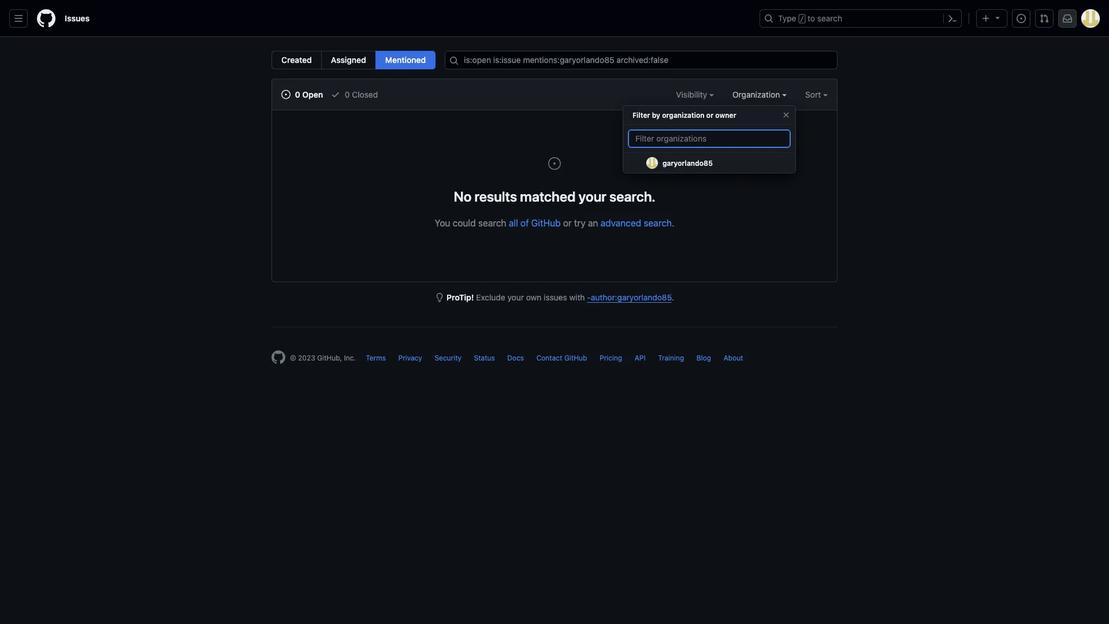 Task type: vqa. For each thing, say whether or not it's contained in the screenshot.
the bottommost star image
no



Task type: locate. For each thing, give the bounding box(es) containing it.
0 vertical spatial or
[[707, 111, 714, 119]]

0 right issue opened image
[[295, 90, 300, 99]]

advanced
[[601, 217, 642, 228]]

own
[[526, 293, 542, 302]]

0 horizontal spatial 0
[[295, 90, 300, 99]]

/
[[800, 15, 805, 23]]

1 horizontal spatial github
[[565, 354, 588, 362]]

© 2023 github, inc.
[[290, 354, 356, 362]]

terms link
[[366, 354, 386, 362]]

search left "all"
[[479, 217, 507, 228]]

0 vertical spatial issue opened image
[[1017, 14, 1027, 23]]

0 closed
[[343, 90, 378, 99]]

advanced search link
[[601, 217, 672, 228]]

search down "search." at the top of the page
[[644, 217, 672, 228]]

1 horizontal spatial your
[[579, 188, 607, 204]]

issue opened image left git pull request icon
[[1017, 14, 1027, 23]]

light bulb image
[[435, 293, 445, 302]]

issue opened image up the no results matched your search.
[[548, 157, 562, 171]]

github
[[532, 217, 561, 228], [565, 354, 588, 362]]

your left own
[[508, 293, 524, 302]]

1 0 from the left
[[295, 90, 300, 99]]

github right of
[[532, 217, 561, 228]]

no results matched your search.
[[454, 188, 656, 204]]

inc.
[[344, 354, 356, 362]]

1 vertical spatial github
[[565, 354, 588, 362]]

notifications image
[[1064, 14, 1073, 23]]

to
[[808, 14, 816, 23]]

1 vertical spatial issue opened image
[[548, 157, 562, 171]]

api link
[[635, 354, 646, 362]]

footer
[[262, 327, 847, 393]]

status link
[[474, 354, 495, 362]]

0
[[295, 90, 300, 99], [345, 90, 350, 99]]

type / to search
[[779, 14, 843, 23]]

1 horizontal spatial issue opened image
[[1017, 14, 1027, 23]]

results
[[475, 188, 517, 204]]

1 vertical spatial your
[[508, 293, 524, 302]]

issues element
[[272, 51, 436, 69]]

blog link
[[697, 354, 712, 362]]

2023
[[298, 354, 315, 362]]

security link
[[435, 354, 462, 362]]

docs
[[508, 354, 524, 362]]

contact github
[[537, 354, 588, 362]]

footer containing © 2023 github, inc.
[[262, 327, 847, 393]]

protip!
[[447, 293, 474, 302]]

issues
[[65, 14, 90, 23]]

issue opened image
[[1017, 14, 1027, 23], [548, 157, 562, 171]]

1 vertical spatial .
[[672, 293, 674, 302]]

your
[[579, 188, 607, 204], [508, 293, 524, 302]]

github right the 'contact'
[[565, 354, 588, 362]]

Filter organizations text field
[[628, 129, 791, 148]]

close menu image
[[782, 110, 791, 120]]

1 horizontal spatial search
[[644, 217, 672, 228]]

0 open link
[[282, 88, 323, 101]]

organization
[[733, 90, 783, 99]]

search
[[818, 14, 843, 23], [479, 217, 507, 228], [644, 217, 672, 228]]

triangle down image
[[994, 13, 1003, 22]]

.
[[672, 217, 675, 228], [672, 293, 674, 302]]

search right to
[[818, 14, 843, 23]]

your up an
[[579, 188, 607, 204]]

search.
[[610, 188, 656, 204]]

all
[[509, 217, 518, 228]]

0 horizontal spatial or
[[563, 217, 572, 228]]

1 vertical spatial or
[[563, 217, 572, 228]]

git pull request image
[[1040, 14, 1050, 23]]

Issues search field
[[445, 51, 838, 69]]

0 right check image
[[345, 90, 350, 99]]

©
[[290, 354, 296, 362]]

plus image
[[982, 14, 991, 23]]

terms
[[366, 354, 386, 362]]

by
[[652, 111, 661, 119]]

or left try
[[563, 217, 572, 228]]

0 for closed
[[345, 90, 350, 99]]

2 0 from the left
[[345, 90, 350, 99]]

garyorlando85
[[663, 159, 713, 167]]

0 horizontal spatial issue opened image
[[548, 157, 562, 171]]

or left owner
[[707, 111, 714, 119]]

search image
[[450, 56, 459, 65]]

-
[[587, 293, 591, 302]]

author:garyorlando85
[[591, 293, 672, 302]]

assigned link
[[321, 51, 376, 69]]

0 horizontal spatial github
[[532, 217, 561, 228]]

check image
[[331, 90, 341, 99]]

or
[[707, 111, 714, 119], [563, 217, 572, 228]]

0 vertical spatial your
[[579, 188, 607, 204]]

1 horizontal spatial 0
[[345, 90, 350, 99]]



Task type: describe. For each thing, give the bounding box(es) containing it.
all of github link
[[509, 217, 561, 228]]

created
[[282, 55, 312, 65]]

no
[[454, 188, 472, 204]]

0 vertical spatial github
[[532, 217, 561, 228]]

closed
[[352, 90, 378, 99]]

of
[[521, 217, 529, 228]]

issues
[[544, 293, 567, 302]]

command palette image
[[949, 14, 958, 23]]

matched
[[520, 188, 576, 204]]

training link
[[658, 354, 685, 362]]

docs link
[[508, 354, 524, 362]]

organization
[[663, 111, 705, 119]]

filter
[[633, 111, 651, 119]]

github,
[[317, 354, 342, 362]]

garyorlando85 link
[[624, 153, 796, 173]]

try
[[575, 217, 586, 228]]

api
[[635, 354, 646, 362]]

training
[[658, 354, 685, 362]]

2 horizontal spatial search
[[818, 14, 843, 23]]

homepage image
[[272, 351, 286, 364]]

type
[[779, 14, 797, 23]]

about
[[724, 354, 744, 362]]

created link
[[272, 51, 322, 69]]

privacy
[[399, 354, 422, 362]]

Search all issues text field
[[445, 51, 838, 69]]

exclude
[[476, 293, 506, 302]]

filter by organization or owner
[[633, 111, 737, 119]]

owner
[[716, 111, 737, 119]]

0 vertical spatial .
[[672, 217, 675, 228]]

an
[[588, 217, 598, 228]]

@garyorlando85 image
[[647, 157, 658, 169]]

privacy link
[[399, 354, 422, 362]]

homepage image
[[37, 9, 55, 28]]

0 horizontal spatial your
[[508, 293, 524, 302]]

with
[[570, 293, 585, 302]]

0 horizontal spatial search
[[479, 217, 507, 228]]

protip! exclude your own issues with -author:garyorlando85 .
[[447, 293, 674, 302]]

pricing link
[[600, 354, 623, 362]]

0 closed link
[[331, 88, 378, 101]]

sort
[[806, 90, 822, 99]]

-author:garyorlando85 link
[[587, 293, 672, 302]]

github inside footer
[[565, 354, 588, 362]]

sort button
[[806, 88, 828, 101]]

issue opened image
[[282, 90, 291, 99]]

0 open
[[293, 90, 323, 99]]

about link
[[724, 354, 744, 362]]

you
[[435, 217, 451, 228]]

status
[[474, 354, 495, 362]]

security
[[435, 354, 462, 362]]

visibility button
[[676, 88, 714, 101]]

open
[[302, 90, 323, 99]]

visibility
[[676, 90, 710, 99]]

you could search all of github or try an advanced search .
[[435, 217, 675, 228]]

pricing
[[600, 354, 623, 362]]

could
[[453, 217, 476, 228]]

organization button
[[733, 88, 787, 101]]

contact github link
[[537, 354, 588, 362]]

contact
[[537, 354, 563, 362]]

1 horizontal spatial or
[[707, 111, 714, 119]]

0 for open
[[295, 90, 300, 99]]

assigned
[[331, 55, 366, 65]]

blog
[[697, 354, 712, 362]]



